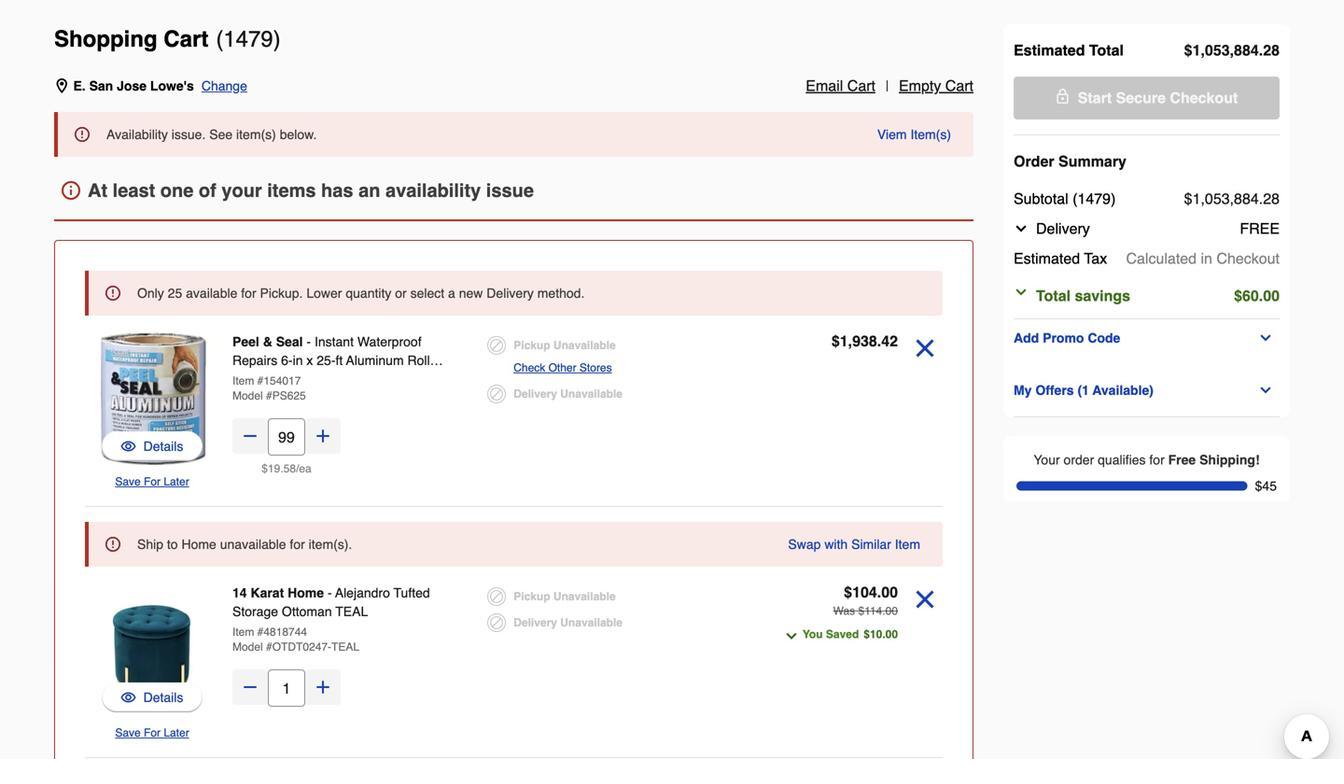 Task type: locate. For each thing, give the bounding box(es) containing it.
to
[[167, 537, 178, 552]]

2 option group from the top
[[488, 584, 747, 636]]

my offers (1 available) link
[[1014, 379, 1280, 402]]

for left item(s).
[[290, 537, 305, 552]]

.00 up 114
[[878, 584, 898, 601]]

delivery unavailable for instant waterproof repairs 6-in x 25-ft aluminum roll flashing
[[514, 388, 623, 401]]

1 vertical spatial 1,053,884
[[1193, 190, 1260, 207]]

estimated
[[1014, 42, 1086, 59], [1014, 250, 1081, 267]]

option group for instant waterproof repairs 6-in x 25-ft aluminum roll flashing
[[488, 332, 747, 407]]

2 save for later from the top
[[115, 727, 189, 740]]

available
[[186, 286, 238, 301]]

pickup unavailable for pickup unavailable block image
[[514, 339, 616, 352]]

1 option group from the top
[[488, 332, 747, 407]]

2 horizontal spatial for
[[1150, 452, 1165, 467]]

0 horizontal spatial -
[[307, 334, 311, 349]]

2 1,053,884 from the top
[[1193, 190, 1260, 207]]

item inside the item #4818744 model #otdt0247-teal
[[233, 626, 254, 639]]

1 horizontal spatial cart
[[848, 77, 876, 94]]

2 block image from the top
[[488, 614, 506, 632]]

quickview image
[[121, 437, 136, 456], [121, 688, 136, 707]]

model for instant waterproof repairs 6-in x 25-ft aluminum roll flashing
[[233, 389, 263, 403]]

1,938
[[840, 332, 878, 350]]

1 vertical spatial save
[[115, 727, 141, 740]]

2 vertical spatial for
[[290, 537, 305, 552]]

chevron down image left you
[[784, 629, 799, 644]]

save down alejandro tufted storage ottoman teal image
[[115, 727, 141, 740]]

total
[[1090, 42, 1124, 59], [1037, 287, 1071, 304]]

home for to
[[182, 537, 217, 552]]

home up ottoman
[[288, 586, 324, 601]]

jose
[[117, 78, 147, 93]]

checkout for calculated in checkout
[[1217, 250, 1280, 267]]

minus image for instant waterproof repairs 6-in x 25-ft aluminum roll flashing
[[241, 427, 260, 445]]

0 vertical spatial in
[[1201, 250, 1213, 267]]

only 25 available for pickup. lower quantity or select a new delivery method.
[[137, 286, 585, 301]]

estimated left the tax
[[1014, 250, 1081, 267]]

peel & seal -
[[233, 334, 315, 349]]

1 $ 1,053,884 . 28 from the top
[[1185, 42, 1280, 59]]

email
[[806, 77, 844, 94]]

error image for instant waterproof repairs 6-in x 25-ft aluminum roll flashing
[[106, 286, 120, 301]]

pickup unavailable for pickup unavailable's block icon
[[514, 590, 616, 603]]

1 vertical spatial save for later
[[115, 727, 189, 740]]

my offers (1 available)
[[1014, 383, 1154, 398]]

0 vertical spatial teal
[[336, 604, 368, 619]]

1 vertical spatial block image
[[488, 614, 506, 632]]

cart right the email
[[848, 77, 876, 94]]

0 vertical spatial $ 1,053,884 . 28
[[1185, 42, 1280, 59]]

$ 1,053,884 . 28 up free
[[1185, 190, 1280, 207]]

1 vertical spatial $ 1,053,884 . 28
[[1185, 190, 1280, 207]]

42
[[882, 332, 898, 350]]

1 28 from the top
[[1264, 42, 1280, 59]]

1,053,884 up free
[[1193, 190, 1260, 207]]

1 quickview image from the top
[[121, 437, 136, 456]]

$ 1,053,884 . 28
[[1185, 42, 1280, 59], [1185, 190, 1280, 207]]

1 vertical spatial block image
[[488, 385, 506, 403]]

- up ottoman
[[328, 586, 332, 601]]

checkout for start secure checkout
[[1171, 89, 1239, 106]]

for down alejandro tufted storage ottoman teal image
[[144, 727, 161, 740]]

0 vertical spatial total
[[1090, 42, 1124, 59]]

.00
[[1260, 287, 1280, 304], [878, 584, 898, 601], [883, 605, 898, 618], [883, 628, 898, 641]]

-
[[307, 334, 311, 349], [328, 586, 332, 601]]

error image
[[106, 286, 120, 301], [106, 537, 120, 552]]

storage
[[233, 604, 278, 619]]

error image left only
[[106, 286, 120, 301]]

0 vertical spatial details
[[143, 439, 183, 454]]

1 vertical spatial minus image
[[241, 678, 260, 697]]

2 pickup from the top
[[514, 590, 551, 603]]

save for later button up ship
[[115, 473, 189, 491]]

teal for #otdt0247-
[[332, 641, 360, 654]]

teal down alejandro
[[336, 604, 368, 619]]

0 vertical spatial checkout
[[1171, 89, 1239, 106]]

28 for estimated total
[[1264, 42, 1280, 59]]

0 vertical spatial option group
[[488, 332, 747, 407]]

item inside the 'item #154017 model #ps625'
[[233, 375, 254, 388]]

chevron down image down subtotal
[[1014, 221, 1029, 236]]

teal inside alejandro tufted storage ottoman teal
[[336, 604, 368, 619]]

estimated for estimated total
[[1014, 42, 1086, 59]]

1 horizontal spatial home
[[288, 586, 324, 601]]

model down storage on the bottom
[[233, 641, 263, 654]]

0 vertical spatial pickup
[[514, 339, 551, 352]]

0 horizontal spatial for
[[241, 286, 256, 301]]

0 horizontal spatial in
[[293, 353, 303, 368]]

secure image
[[1056, 89, 1071, 104]]

1 vertical spatial teal
[[332, 641, 360, 654]]

shipping!
[[1200, 452, 1260, 467]]

$ up start secure checkout
[[1185, 42, 1193, 59]]

2 save from the top
[[115, 727, 141, 740]]

model down flashing
[[233, 389, 263, 403]]

remove item image
[[910, 332, 941, 364]]

$ down the calculated in checkout
[[1235, 287, 1243, 304]]

checkout down free
[[1217, 250, 1280, 267]]

cart for shopping
[[164, 26, 209, 52]]

0 vertical spatial item
[[233, 375, 254, 388]]

1 details from the top
[[143, 439, 183, 454]]

2 minus image from the top
[[241, 678, 260, 697]]

save for later up ship
[[115, 475, 189, 488]]

model
[[233, 389, 263, 403], [233, 641, 263, 654]]

2 estimated from the top
[[1014, 250, 1081, 267]]

0 vertical spatial block image
[[488, 336, 506, 355]]

save for later button down alejandro tufted storage ottoman teal image
[[115, 724, 189, 742]]

1 save for later from the top
[[115, 475, 189, 488]]

2 $ 1,053,884 . 28 from the top
[[1185, 190, 1280, 207]]

1 save from the top
[[115, 475, 141, 488]]

1 vertical spatial home
[[288, 586, 324, 601]]

waterproof
[[358, 334, 422, 349]]

option group
[[488, 332, 747, 407], [488, 584, 747, 636]]

2 later from the top
[[164, 727, 189, 740]]

checkout inside start secure checkout button
[[1171, 89, 1239, 106]]

cart left (
[[164, 26, 209, 52]]

order summary
[[1014, 153, 1127, 170]]

1 vertical spatial stepper number input field with increment and decrement buttons number field
[[268, 670, 305, 707]]

estimated up secure icon
[[1014, 42, 1086, 59]]

summary
[[1059, 153, 1127, 170]]

0 horizontal spatial total
[[1037, 287, 1071, 304]]

peel
[[233, 334, 259, 349]]

1 pickup unavailable from the top
[[514, 339, 616, 352]]

1 1,053,884 from the top
[[1193, 42, 1260, 59]]

1 vertical spatial checkout
[[1217, 250, 1280, 267]]

1 vertical spatial error image
[[106, 537, 120, 552]]

0 vertical spatial for
[[144, 475, 161, 488]]

unavailable for block icon corresponding to delivery unavailable
[[561, 616, 623, 629]]

0 vertical spatial save for later
[[115, 475, 189, 488]]

teal up plus image
[[332, 641, 360, 654]]

for
[[241, 286, 256, 301], [1150, 452, 1165, 467], [290, 537, 305, 552]]

your
[[222, 180, 262, 201]]

later up to
[[164, 475, 189, 488]]

block image for pickup unavailable
[[488, 587, 506, 606]]

roll
[[408, 353, 430, 368]]

1 horizontal spatial -
[[328, 586, 332, 601]]

Stepper number input field with increment and decrement buttons number field
[[268, 418, 305, 456], [268, 670, 305, 707]]

block image
[[488, 587, 506, 606], [488, 614, 506, 632]]

alejandro tufted storage ottoman teal image
[[85, 582, 219, 716]]

stepper number input field with increment and decrement buttons number field left plus image
[[268, 670, 305, 707]]

later
[[164, 475, 189, 488], [164, 727, 189, 740]]

1 horizontal spatial in
[[1201, 250, 1213, 267]]

.00 up 10
[[883, 605, 898, 618]]

home right to
[[182, 537, 217, 552]]

1 later from the top
[[164, 475, 189, 488]]

.00 down 114
[[883, 628, 898, 641]]

6-
[[281, 353, 293, 368]]

add
[[1014, 331, 1040, 346]]

item down repairs
[[233, 375, 254, 388]]

2 quickview image from the top
[[121, 688, 136, 707]]

with
[[825, 537, 848, 552]]

email cart
[[806, 77, 876, 94]]

0 vertical spatial later
[[164, 475, 189, 488]]

chevron down image inside the add promo code link
[[1259, 331, 1274, 346]]

has
[[321, 180, 354, 201]]

karat
[[251, 586, 284, 601]]

1 pickup from the top
[[514, 339, 551, 352]]

change
[[202, 78, 247, 93]]

1 model from the top
[[233, 389, 263, 403]]

1 vertical spatial 28
[[1264, 190, 1280, 207]]

$
[[1185, 42, 1193, 59], [1185, 190, 1193, 207], [1235, 287, 1243, 304], [832, 332, 840, 350], [262, 462, 268, 475], [844, 584, 853, 601], [859, 605, 865, 618], [864, 628, 870, 641]]

for for instant waterproof repairs 6-in x 25-ft aluminum roll flashing
[[144, 475, 161, 488]]

tufted
[[394, 586, 430, 601]]

remove item image
[[910, 584, 941, 615]]

1 vertical spatial -
[[328, 586, 332, 601]]

0 vertical spatial error image
[[106, 286, 120, 301]]

0 vertical spatial pickup unavailable
[[514, 339, 616, 352]]

1 vertical spatial estimated
[[1014, 250, 1081, 267]]

$ up the was
[[844, 584, 853, 601]]

$ 104 .00 was $ 114 .00
[[834, 584, 898, 618]]

order
[[1064, 452, 1095, 467]]

1 horizontal spatial for
[[290, 537, 305, 552]]

you
[[803, 628, 823, 641]]

1 save for later button from the top
[[115, 473, 189, 491]]

$ 1,053,884 . 28 for total
[[1185, 42, 1280, 59]]

delivery
[[1037, 220, 1091, 237], [487, 286, 534, 301], [514, 388, 557, 401], [514, 616, 557, 629]]

1 minus image from the top
[[241, 427, 260, 445]]

order
[[1014, 153, 1055, 170]]

of
[[199, 180, 216, 201]]

0 vertical spatial estimated
[[1014, 42, 1086, 59]]

check
[[514, 361, 546, 375]]

$ 1,053,884 . 28 up start secure checkout
[[1185, 42, 1280, 59]]

later down alejandro tufted storage ottoman teal image
[[164, 727, 189, 740]]

save for instant waterproof repairs 6-in x 25-ft aluminum roll flashing
[[115, 475, 141, 488]]

qualifies
[[1098, 452, 1146, 467]]

unavailable
[[220, 537, 286, 552]]

in
[[1201, 250, 1213, 267], [293, 353, 303, 368]]

save up ship
[[115, 475, 141, 488]]

model inside the item #4818744 model #otdt0247-teal
[[233, 641, 263, 654]]

unavailable for pickup unavailable's block icon
[[554, 590, 616, 603]]

1 vertical spatial in
[[293, 353, 303, 368]]

1 for from the top
[[144, 475, 161, 488]]

minus image down the 'item #154017 model #ps625'
[[241, 427, 260, 445]]

$45
[[1256, 479, 1278, 494]]

2 vertical spatial item
[[233, 626, 254, 639]]

pickup
[[514, 339, 551, 352], [514, 590, 551, 603]]

viem
[[878, 127, 907, 142]]

1,053,884 up start secure checkout
[[1193, 42, 1260, 59]]

save for later button
[[115, 473, 189, 491], [115, 724, 189, 742]]

later for alejandro tufted storage ottoman teal
[[164, 727, 189, 740]]

0 vertical spatial 28
[[1264, 42, 1280, 59]]

flashing
[[233, 372, 282, 387]]

available)
[[1093, 383, 1154, 398]]

at least one of your items has an availability issue
[[88, 180, 534, 201]]

0 vertical spatial quickview image
[[121, 437, 136, 456]]

1 vertical spatial pickup unavailable
[[514, 590, 616, 603]]

model inside the 'item #154017 model #ps625'
[[233, 389, 263, 403]]

similar
[[852, 537, 892, 552]]

total up start
[[1090, 42, 1124, 59]]

plus image
[[314, 678, 332, 697]]

for left free
[[1150, 452, 1165, 467]]

- for alejandro
[[328, 586, 332, 601]]

0 vertical spatial minus image
[[241, 427, 260, 445]]

1 vertical spatial for
[[144, 727, 161, 740]]

1,053,884 for estimated total
[[1193, 42, 1260, 59]]

2 model from the top
[[233, 641, 263, 654]]

block image
[[488, 336, 506, 355], [488, 385, 506, 403]]

0 vertical spatial home
[[182, 537, 217, 552]]

1 vertical spatial delivery unavailable
[[514, 616, 623, 629]]

shopping cart ( 1479 )
[[54, 26, 281, 52]]

in left "x"
[[293, 353, 303, 368]]

cart for email
[[848, 77, 876, 94]]

chevron down image
[[1014, 221, 1029, 236], [1014, 285, 1029, 300], [1259, 331, 1274, 346], [784, 629, 799, 644]]

for left pickup.
[[241, 286, 256, 301]]

28 for subtotal (1479)
[[1264, 190, 1280, 207]]

block image for delivery unavailable
[[488, 385, 506, 403]]

0 vertical spatial stepper number input field with increment and decrement buttons number field
[[268, 418, 305, 456]]

lowe's
[[150, 78, 194, 93]]

availability
[[386, 180, 481, 201]]

2 stepper number input field with increment and decrement buttons number field from the top
[[268, 670, 305, 707]]

0 vertical spatial for
[[241, 286, 256, 301]]

0 vertical spatial block image
[[488, 587, 506, 606]]

1 delivery unavailable from the top
[[514, 388, 623, 401]]

0 vertical spatial -
[[307, 334, 311, 349]]

2 horizontal spatial cart
[[946, 77, 974, 94]]

0 horizontal spatial home
[[182, 537, 217, 552]]

repairs
[[233, 353, 278, 368]]

save for later down alejandro tufted storage ottoman teal image
[[115, 727, 189, 740]]

0 vertical spatial save
[[115, 475, 141, 488]]

home for karat
[[288, 586, 324, 601]]

unavailable for block image related to delivery unavailable
[[561, 388, 623, 401]]

minus image
[[241, 427, 260, 445], [241, 678, 260, 697]]

in right calculated
[[1201, 250, 1213, 267]]

minus image down #4818744
[[241, 678, 260, 697]]

1 stepper number input field with increment and decrement buttons number field from the top
[[268, 418, 305, 456]]

2 delivery unavailable from the top
[[514, 616, 623, 629]]

2 block image from the top
[[488, 385, 506, 403]]

0 vertical spatial delivery unavailable
[[514, 388, 623, 401]]

total down estimated tax
[[1037, 287, 1071, 304]]

1 vertical spatial quickview image
[[121, 688, 136, 707]]

2 for from the top
[[144, 727, 161, 740]]

item right similar
[[895, 537, 921, 552]]

1 estimated from the top
[[1014, 42, 1086, 59]]

.00 down free
[[1260, 287, 1280, 304]]

cart for empty
[[946, 77, 974, 94]]

2 error image from the top
[[106, 537, 120, 552]]

error image left ship
[[106, 537, 120, 552]]

1 vertical spatial details
[[143, 690, 183, 705]]

1 vertical spatial option group
[[488, 584, 747, 636]]

quickview image for alejandro tufted storage ottoman teal
[[121, 688, 136, 707]]

alejandro tufted storage ottoman teal
[[233, 586, 430, 619]]

cart right empty
[[946, 77, 974, 94]]

stepper number input field with increment and decrement buttons number field up $ 19 . 58 /ea
[[268, 418, 305, 456]]

2 save for later button from the top
[[115, 724, 189, 742]]

2 pickup unavailable from the top
[[514, 590, 616, 603]]

1 vertical spatial for
[[1150, 452, 1165, 467]]

14 karat home -
[[233, 586, 335, 601]]

checkout right "secure"
[[1171, 89, 1239, 106]]

1 vertical spatial save for later button
[[115, 724, 189, 742]]

0 horizontal spatial cart
[[164, 26, 209, 52]]

estimated total
[[1014, 42, 1124, 59]]

1 block image from the top
[[488, 336, 506, 355]]

2 details from the top
[[143, 690, 183, 705]]

2 28 from the top
[[1264, 190, 1280, 207]]

one
[[160, 180, 194, 201]]

1 block image from the top
[[488, 587, 506, 606]]

for up ship
[[144, 475, 161, 488]]

1 error image from the top
[[106, 286, 120, 301]]

1 vertical spatial later
[[164, 727, 189, 740]]

1 vertical spatial model
[[233, 641, 263, 654]]

$ 60 .00
[[1235, 287, 1280, 304]]

- up "x"
[[307, 334, 311, 349]]

item down storage on the bottom
[[233, 626, 254, 639]]

1 vertical spatial pickup
[[514, 590, 551, 603]]

$ down 114
[[864, 628, 870, 641]]

0 vertical spatial model
[[233, 389, 263, 403]]

teal inside the item #4818744 model #otdt0247-teal
[[332, 641, 360, 654]]

chevron down image down $ 60 .00
[[1259, 331, 1274, 346]]

0 vertical spatial save for later button
[[115, 473, 189, 491]]

1 vertical spatial item
[[895, 537, 921, 552]]

unavailable for pickup unavailable block image
[[554, 339, 616, 352]]

0 vertical spatial 1,053,884
[[1193, 42, 1260, 59]]



Task type: describe. For each thing, give the bounding box(es) containing it.
1 horizontal spatial total
[[1090, 42, 1124, 59]]

calculated
[[1127, 250, 1197, 267]]

for for alejandro tufted storage ottoman teal
[[144, 727, 161, 740]]

- for instant
[[307, 334, 311, 349]]

ship to home unavailable for item(s).
[[137, 537, 352, 552]]

instant waterproof repairs 6-in x 25-ft aluminum roll flashing
[[233, 334, 430, 387]]

option group for alejandro tufted storage ottoman teal
[[488, 584, 747, 636]]

1 vertical spatial total
[[1037, 287, 1071, 304]]

at
[[88, 180, 108, 201]]

subtotal (1479)
[[1014, 190, 1116, 207]]

e. san jose lowe's change
[[73, 78, 247, 93]]

estimated for estimated tax
[[1014, 250, 1081, 267]]

chevron down image
[[1259, 383, 1274, 398]]

empty cart button
[[899, 75, 974, 97]]

san
[[89, 78, 113, 93]]

1479
[[223, 26, 273, 52]]

details for alejandro tufted storage ottoman teal
[[143, 690, 183, 705]]

#otdt0247-
[[266, 641, 332, 654]]

&
[[263, 334, 273, 349]]

(
[[216, 26, 223, 52]]

later for instant waterproof repairs 6-in x 25-ft aluminum roll flashing
[[164, 475, 189, 488]]

plus image
[[314, 427, 332, 445]]

was
[[834, 605, 856, 618]]

block image for pickup unavailable
[[488, 336, 506, 355]]

$ 19 . 58 /ea
[[262, 462, 312, 475]]

method.
[[538, 286, 585, 301]]

item #4818744 model #otdt0247-teal
[[233, 626, 360, 654]]

availability issue. see item(s) below.
[[106, 127, 317, 142]]

item(s)
[[236, 127, 276, 142]]

for for available
[[241, 286, 256, 301]]

tax
[[1085, 250, 1108, 267]]

/ea
[[296, 462, 312, 475]]

new
[[459, 286, 483, 301]]

add promo code link
[[1014, 327, 1280, 349]]

block image for delivery unavailable
[[488, 614, 506, 632]]

only
[[137, 286, 164, 301]]

delivery unavailable for alejandro tufted storage ottoman teal
[[514, 616, 623, 629]]

x
[[307, 353, 313, 368]]

$ 1,053,884 . 28 for (1479)
[[1185, 190, 1280, 207]]

quantity
[[346, 286, 392, 301]]

ship
[[137, 537, 163, 552]]

free
[[1169, 452, 1197, 467]]

save for alejandro tufted storage ottoman teal
[[115, 727, 141, 740]]

details for instant waterproof repairs 6-in x 25-ft aluminum roll flashing
[[143, 439, 183, 454]]

$ left 58
[[262, 462, 268, 475]]

10
[[870, 628, 883, 641]]

swap with similar item button
[[789, 535, 921, 554]]

in inside instant waterproof repairs 6-in x 25-ft aluminum roll flashing
[[293, 353, 303, 368]]

you saved $ 10 .00
[[803, 628, 898, 641]]

save for later for instant waterproof repairs 6-in x 25-ft aluminum roll flashing
[[115, 475, 189, 488]]

location image
[[54, 78, 69, 93]]

save for later button for instant waterproof repairs 6-in x 25-ft aluminum roll flashing
[[115, 473, 189, 491]]

error image
[[75, 127, 90, 142]]

item #154017 model #ps625
[[233, 375, 306, 403]]

e.
[[73, 78, 86, 93]]

instant waterproof repairs 6-in x 25-ft aluminum roll flashing image
[[85, 331, 219, 465]]

$ right the was
[[859, 605, 865, 618]]

pickup for pickup unavailable block image
[[514, 339, 551, 352]]

save for later for alejandro tufted storage ottoman teal
[[115, 727, 189, 740]]

#4818744
[[257, 626, 307, 639]]

ottoman
[[282, 604, 332, 619]]

for for qualifies
[[1150, 452, 1165, 467]]

email cart button
[[806, 75, 876, 97]]

change link
[[202, 77, 247, 95]]

1,053,884 for subtotal (1479)
[[1193, 190, 1260, 207]]

info image
[[62, 181, 80, 200]]

aluminum
[[346, 353, 404, 368]]

104
[[853, 584, 878, 601]]

below.
[[280, 127, 317, 142]]

item for instant waterproof repairs 6-in x 25-ft aluminum roll flashing
[[233, 375, 254, 388]]

$ left 42
[[832, 332, 840, 350]]

swap with similar item
[[789, 537, 921, 552]]

secure
[[1117, 89, 1166, 106]]

stores
[[580, 361, 612, 375]]

empty
[[899, 77, 942, 94]]

teal for ottoman
[[336, 604, 368, 619]]

#ps625
[[266, 389, 306, 403]]

calculated in checkout
[[1127, 250, 1280, 267]]

check other stores button
[[514, 359, 612, 377]]

stepper number input field with increment and decrement buttons number field for ottoman
[[268, 670, 305, 707]]

code
[[1088, 331, 1121, 346]]

114
[[865, 605, 883, 618]]

saved
[[826, 628, 859, 641]]

(1
[[1078, 383, 1090, 398]]

other
[[549, 361, 577, 375]]

save for later button for alejandro tufted storage ottoman teal
[[115, 724, 189, 742]]

lower
[[307, 286, 342, 301]]

model for alejandro tufted storage ottoman teal
[[233, 641, 263, 654]]

check other stores
[[514, 361, 612, 375]]

total savings
[[1037, 287, 1131, 304]]

quickview image for instant waterproof repairs 6-in x 25-ft aluminum roll flashing
[[121, 437, 136, 456]]

error image for alejandro tufted storage ottoman teal
[[106, 537, 120, 552]]

chevron down image up add
[[1014, 285, 1029, 300]]

viem item(s) button
[[878, 125, 952, 144]]

item inside swap with similar item button
[[895, 537, 921, 552]]

stepper number input field with increment and decrement buttons number field for 6-
[[268, 418, 305, 456]]

$ up the calculated in checkout
[[1185, 190, 1193, 207]]

issue.
[[172, 127, 206, 142]]

free
[[1241, 220, 1280, 237]]

pickup for pickup unavailable's block icon
[[514, 590, 551, 603]]

item for alejandro tufted storage ottoman teal
[[233, 626, 254, 639]]

minus image for alejandro tufted storage ottoman teal
[[241, 678, 260, 697]]

pickup.
[[260, 286, 303, 301]]

items
[[267, 180, 316, 201]]

empty cart
[[899, 77, 974, 94]]

$ 1,938 . 42
[[832, 332, 898, 350]]

(1479)
[[1073, 190, 1116, 207]]

alejandro
[[335, 586, 390, 601]]

estimated tax
[[1014, 250, 1108, 267]]

least
[[113, 180, 155, 201]]

#154017
[[257, 375, 301, 388]]

60
[[1243, 287, 1260, 304]]

a
[[448, 286, 456, 301]]

14
[[233, 586, 247, 601]]

offers
[[1036, 383, 1075, 398]]

or
[[395, 286, 407, 301]]

subtotal
[[1014, 190, 1069, 207]]

availability
[[106, 127, 168, 142]]

add promo code
[[1014, 331, 1121, 346]]

)
[[273, 26, 281, 52]]

item(s)
[[911, 127, 952, 142]]



Task type: vqa. For each thing, say whether or not it's contained in the screenshot.
standard to the bottom
no



